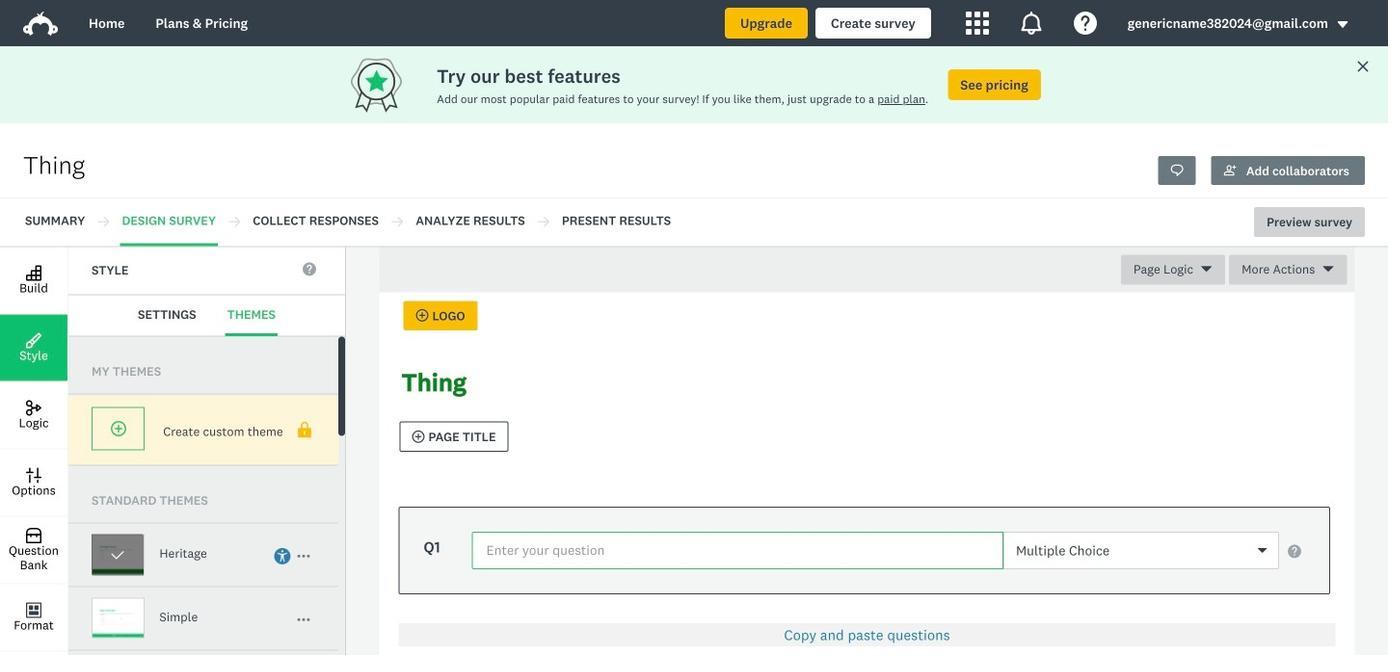 Task type: describe. For each thing, give the bounding box(es) containing it.
1 products icon image from the left
[[966, 12, 989, 35]]

dropdown arrow image
[[1336, 18, 1350, 31]]

surveymonkey logo image
[[23, 12, 58, 36]]



Task type: locate. For each thing, give the bounding box(es) containing it.
0 horizontal spatial products icon image
[[966, 12, 989, 35]]

2 products icon image from the left
[[1020, 12, 1043, 35]]

1 horizontal spatial products icon image
[[1020, 12, 1043, 35]]

rewards image
[[347, 53, 437, 116]]

products icon image
[[966, 12, 989, 35], [1020, 12, 1043, 35]]

help icon image
[[1074, 12, 1097, 35]]



Task type: vqa. For each thing, say whether or not it's contained in the screenshot.
dropdown arrow icon
no



